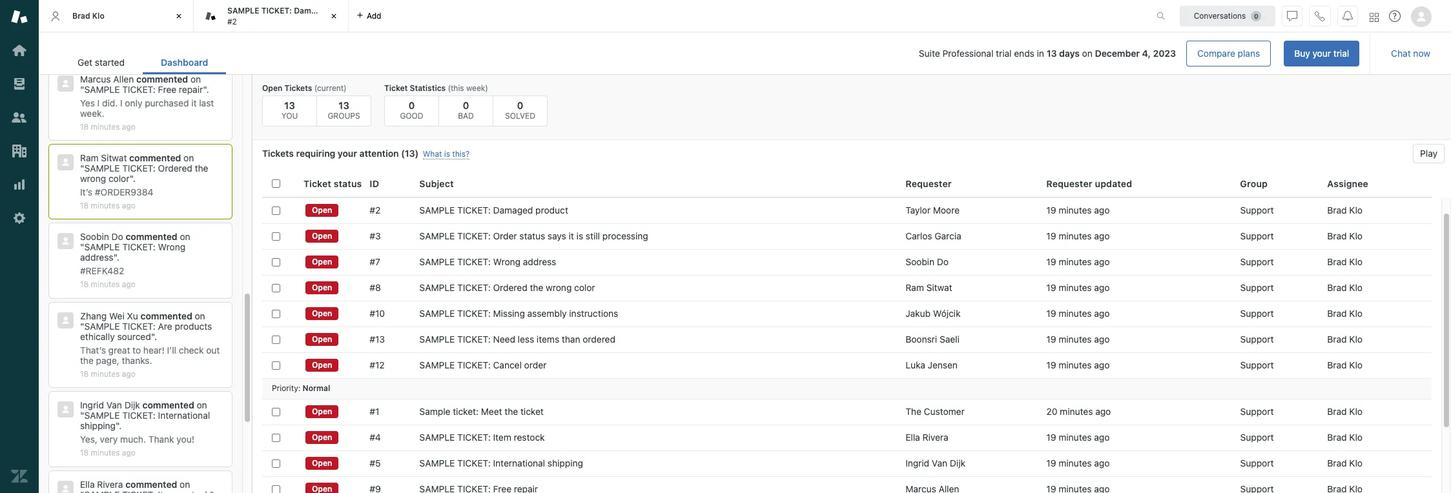 Task type: locate. For each thing, give the bounding box(es) containing it.
0 horizontal spatial is
[[444, 149, 450, 159]]

:
[[298, 384, 301, 394]]

need
[[493, 334, 516, 345]]

19 for luka jensen
[[1047, 360, 1057, 371]]

4 support from the top
[[1241, 282, 1275, 293]]

18 inside yes, very much. thank you! 18 minutes ago
[[80, 449, 89, 458]]

1 vertical spatial international
[[493, 458, 545, 469]]

1 vertical spatial it
[[569, 231, 574, 242]]

color up instructions
[[574, 282, 596, 293]]

1 vertical spatial sitwat
[[927, 282, 953, 293]]

ordered inside sample ticket: ordered the wrong color
[[158, 163, 192, 174]]

1 vertical spatial soobin
[[906, 257, 935, 268]]

6 on " from the top
[[80, 479, 190, 494]]

brad for ella rivera
[[1328, 432, 1348, 443]]

great
[[108, 345, 130, 356]]

product inside sample ticket: damaged product #2
[[332, 6, 362, 16]]

0 vertical spatial wrong
[[158, 242, 186, 253]]

" for marcus allen commented
[[80, 84, 84, 95]]

1 horizontal spatial do
[[937, 257, 949, 268]]

much.
[[120, 434, 146, 445]]

rivera
[[923, 432, 949, 443], [97, 479, 123, 490]]

7 support from the top
[[1241, 360, 1275, 371]]

trial
[[996, 48, 1012, 59], [1334, 48, 1350, 59]]

0 vertical spatial wrong
[[80, 173, 106, 184]]

zendesk products image
[[1370, 13, 1380, 22]]

19 minutes ago for jakub wójcik
[[1047, 308, 1110, 319]]

1 19 from the top
[[1047, 205, 1057, 216]]

international up you!
[[158, 410, 210, 421]]

damaged inside sample ticket: damaged product #2
[[294, 6, 330, 16]]

open for #4
[[312, 433, 332, 443]]

sample inside sample ticket: international shipping link
[[420, 458, 455, 469]]

on right ram sitwat commented
[[184, 153, 194, 164]]

". for ingrid van dijk commented
[[116, 421, 122, 432]]

ago inside yes i did. i only purchased it last week. 18 minutes ago
[[122, 122, 136, 132]]

wrong up it's on the top of page
[[80, 173, 106, 184]]

0 vertical spatial ram
[[80, 153, 99, 164]]

". for zhang wei xu commented
[[151, 331, 157, 342]]

it left last
[[191, 97, 197, 108]]

0 vertical spatial is
[[444, 149, 450, 159]]

brad for ram sitwat
[[1328, 282, 1348, 293]]

ago
[[122, 122, 136, 132], [122, 201, 136, 211], [1095, 205, 1110, 216], [1095, 231, 1110, 242], [1095, 257, 1110, 268], [122, 280, 136, 290], [1095, 282, 1110, 293], [1095, 308, 1110, 319], [1095, 334, 1110, 345], [1095, 360, 1110, 371], [122, 370, 136, 379], [1096, 406, 1112, 417], [1095, 432, 1110, 443], [122, 449, 136, 458], [1095, 458, 1110, 469]]

0 horizontal spatial ordered
[[158, 163, 192, 174]]

sample ticket: wrong address
[[80, 242, 186, 263], [420, 257, 557, 268]]

status
[[334, 178, 362, 189], [520, 231, 545, 242]]

18 inside yes i did. i only purchased it last week. 18 minutes ago
[[80, 122, 89, 132]]

" for zhang wei xu commented
[[80, 321, 84, 332]]

close image left add popup button
[[328, 10, 341, 23]]

19 for taylor moore
[[1047, 205, 1057, 216]]

0 horizontal spatial ingrid
[[80, 400, 104, 411]]

13 left what
[[405, 148, 415, 159]]

4 19 from the top
[[1047, 282, 1057, 293]]

commented for ella rivera commented
[[125, 479, 177, 490]]

close image up dashboard
[[173, 10, 185, 23]]

sample ticket: damaged product #2
[[227, 6, 362, 26]]

#8
[[370, 282, 381, 293]]

brad klo for jakub wójcik
[[1328, 308, 1363, 319]]

0 vertical spatial ella
[[906, 432, 921, 443]]

commented for ram sitwat commented
[[129, 153, 181, 164]]

sample ticket: international shipping up much.
[[80, 410, 210, 432]]

assignee
[[1328, 178, 1369, 189]]

button displays agent's chat status as invisible. image
[[1288, 11, 1298, 21]]

" down yes,
[[80, 490, 84, 494]]

1 horizontal spatial color
[[574, 282, 596, 293]]

2 trial from the left
[[1334, 48, 1350, 59]]

18 inside #refk482 18 minutes ago
[[80, 280, 89, 290]]

brad
[[72, 11, 90, 21], [1328, 205, 1348, 216], [1328, 231, 1348, 242], [1328, 257, 1348, 268], [1328, 282, 1348, 293], [1328, 308, 1348, 319], [1328, 334, 1348, 345], [1328, 360, 1348, 371], [1328, 406, 1348, 417], [1328, 432, 1348, 443], [1328, 458, 1348, 469]]

19 minutes ago
[[1047, 205, 1110, 216], [1047, 231, 1110, 242], [1047, 257, 1110, 268], [1047, 282, 1110, 293], [1047, 308, 1110, 319], [1047, 334, 1110, 345], [1047, 360, 1110, 371], [1047, 432, 1110, 443], [1047, 458, 1110, 469]]

5 support from the top
[[1241, 308, 1275, 319]]

18 inside it's #order9384 18 minutes ago
[[80, 201, 89, 211]]

shipping inside sample ticket: international shipping
[[80, 421, 116, 432]]

ticket: inside sample ticket: wrong address
[[122, 242, 156, 253]]

ram inside grid
[[906, 282, 925, 293]]

". up #order9384
[[130, 173, 136, 184]]

did.
[[102, 97, 118, 108]]

plans
[[1238, 48, 1261, 59]]

20 minutes ago
[[1047, 406, 1112, 417]]

0 inside 0 bad
[[463, 100, 469, 111]]

sample ticket: wrong address up #refk482 18 minutes ago
[[80, 242, 186, 263]]

sample ticket: wrong address down order
[[420, 257, 557, 268]]

van for ingrid van dijk
[[932, 458, 948, 469]]

do up #refk482
[[111, 232, 123, 243]]

damaged left add popup button
[[294, 6, 330, 16]]

1 horizontal spatial your
[[1313, 48, 1332, 59]]

(current)
[[314, 83, 347, 93]]

0 down statistics
[[409, 100, 415, 111]]

sample ticket: ordered the wrong color
[[80, 163, 208, 184], [420, 282, 596, 293]]

wrong inside sample ticket: ordered the wrong color
[[80, 173, 106, 184]]

status left 'says'
[[520, 231, 545, 242]]

5 19 from the top
[[1047, 308, 1057, 319]]

3 support from the top
[[1241, 257, 1275, 268]]

zhang wei xu commented
[[80, 311, 192, 322]]

0 vertical spatial rivera
[[923, 432, 949, 443]]

on for sample ticket: ordered the wrong color
[[184, 153, 194, 164]]

get started
[[78, 57, 125, 68]]

boonsri saeli
[[906, 334, 960, 345]]

0 horizontal spatial sample ticket: international shipping
[[80, 410, 210, 432]]

5 " from the top
[[80, 410, 84, 421]]

0 horizontal spatial #2
[[227, 16, 237, 26]]

6 19 minutes ago from the top
[[1047, 334, 1110, 345]]

#7
[[370, 257, 381, 268]]

dijk for ingrid van dijk commented
[[125, 400, 140, 411]]

" up it's on the top of page
[[80, 163, 84, 174]]

klo for luka jensen
[[1350, 360, 1363, 371]]

commented up purchased
[[136, 73, 188, 84]]

1 horizontal spatial i
[[120, 97, 123, 108]]

repair
[[179, 84, 203, 95]]

support
[[1241, 205, 1275, 216], [1241, 231, 1275, 242], [1241, 257, 1275, 268], [1241, 282, 1275, 293], [1241, 308, 1275, 319], [1241, 334, 1275, 345], [1241, 360, 1275, 371], [1241, 406, 1275, 417], [1241, 432, 1275, 443], [1241, 458, 1275, 469]]

luka jensen
[[906, 360, 958, 371]]

requester updated
[[1047, 178, 1133, 189]]

0 vertical spatial sample ticket: ordered the wrong color
[[80, 163, 208, 184]]

19 for ram sitwat
[[1047, 282, 1057, 293]]

1 horizontal spatial product
[[536, 205, 569, 216]]

damaged up order
[[493, 205, 533, 216]]

2 0 from the left
[[463, 100, 469, 111]]

1 vertical spatial ordered
[[493, 282, 528, 293]]

on up check
[[195, 311, 205, 322]]

sample ticket: ordered the wrong color up missing on the bottom of page
[[420, 282, 596, 293]]

open for #8
[[312, 283, 332, 293]]

rivera up the ingrid van dijk
[[923, 432, 949, 443]]

tickets up 13 you
[[285, 83, 312, 93]]

open for #2
[[312, 205, 332, 215]]

0 vertical spatial sitwat
[[101, 153, 127, 164]]

0 vertical spatial tickets
[[285, 83, 312, 93]]

1 horizontal spatial sitwat
[[927, 282, 953, 293]]

sample inside sample ticket: order status says it is still processing link
[[420, 231, 455, 242]]

1 horizontal spatial dijk
[[950, 458, 966, 469]]

product left add
[[332, 6, 362, 16]]

0 horizontal spatial product
[[332, 6, 362, 16]]

product for sample ticket: damaged product #2
[[332, 6, 362, 16]]

1 vertical spatial #2
[[370, 205, 381, 216]]

1 vertical spatial do
[[937, 257, 949, 268]]

address down sample ticket: order status says it is still processing link
[[523, 257, 557, 268]]

sample ticket: international shipping
[[80, 410, 210, 432], [420, 458, 583, 469]]

1 horizontal spatial it
[[569, 231, 574, 242]]

0 vertical spatial #2
[[227, 16, 237, 26]]

0 horizontal spatial dijk
[[125, 400, 140, 411]]

1 vertical spatial sample ticket: international shipping
[[420, 458, 583, 469]]

0 vertical spatial do
[[111, 232, 123, 243]]

get started image
[[11, 42, 28, 59]]

your right buy
[[1313, 48, 1332, 59]]

6 support from the top
[[1241, 334, 1275, 345]]

sample inside "sample ticket: are products ethically sourced"
[[84, 321, 120, 332]]

sample inside sample ticket: ordered the wrong color
[[84, 163, 120, 174]]

0 horizontal spatial wrong
[[80, 173, 106, 184]]

8 19 minutes ago from the top
[[1047, 432, 1110, 443]]

address
[[80, 252, 113, 263], [523, 257, 557, 268]]

0 vertical spatial van
[[106, 400, 122, 411]]

support for ingrid van dijk
[[1241, 458, 1275, 469]]

13 inside the 13 groups
[[339, 100, 349, 111]]

13 down "(current)"
[[339, 100, 349, 111]]

damaged
[[294, 6, 330, 16], [493, 205, 533, 216]]

8 19 from the top
[[1047, 432, 1057, 443]]

0 vertical spatial your
[[1313, 48, 1332, 59]]

1 vertical spatial shipping
[[548, 458, 583, 469]]

thanks.
[[122, 355, 152, 366]]

1 horizontal spatial close image
[[328, 10, 341, 23]]

minutes
[[91, 122, 120, 132], [91, 201, 120, 211], [1059, 205, 1092, 216], [1059, 231, 1092, 242], [1059, 257, 1092, 268], [91, 280, 120, 290], [1059, 282, 1092, 293], [1059, 308, 1092, 319], [1059, 334, 1092, 345], [1059, 360, 1092, 371], [91, 370, 120, 379], [1060, 406, 1094, 417], [1059, 432, 1092, 443], [91, 449, 120, 458], [1059, 458, 1092, 469]]

1 horizontal spatial wrong
[[546, 282, 572, 293]]

meet
[[481, 406, 502, 417]]

order
[[524, 360, 547, 371]]

on for sample ticket: wrong address
[[180, 232, 190, 243]]

1 horizontal spatial ticket
[[384, 83, 408, 93]]

organizations image
[[11, 143, 28, 160]]

sample ticket: international shipping down item
[[420, 458, 583, 469]]

1 vertical spatial tickets
[[262, 148, 294, 159]]

1 horizontal spatial soobin
[[906, 257, 935, 268]]

9 support from the top
[[1241, 432, 1275, 443]]

ella rivera
[[906, 432, 949, 443]]

sample inside sample ticket: cancel order link
[[420, 360, 455, 371]]

5 on " from the top
[[80, 400, 207, 421]]

cancel
[[493, 360, 522, 371]]

wrong up assembly
[[546, 282, 572, 293]]

2 18 from the top
[[80, 201, 89, 211]]

0 for 0 good
[[409, 100, 415, 111]]

is left this?
[[444, 149, 450, 159]]

close image
[[173, 10, 185, 23], [328, 10, 341, 23]]

requester left updated
[[1047, 178, 1093, 189]]

your
[[1313, 48, 1332, 59], [338, 148, 357, 159]]

trial left ends
[[996, 48, 1012, 59]]

do down garcia
[[937, 257, 949, 268]]

4 18 from the top
[[80, 370, 89, 379]]

18 down week.
[[80, 122, 89, 132]]

1 horizontal spatial van
[[932, 458, 948, 469]]

1 close image from the left
[[173, 10, 185, 23]]

1 vertical spatial ticket
[[304, 178, 331, 189]]

i'll
[[167, 345, 176, 356]]

is left still
[[577, 231, 584, 242]]

in
[[1037, 48, 1045, 59]]

" up #refk482
[[80, 242, 84, 253]]

0 horizontal spatial rivera
[[97, 479, 123, 490]]

commented down yes, very much. thank you! 18 minutes ago
[[125, 479, 177, 490]]

i right yes
[[97, 97, 100, 108]]

ends
[[1015, 48, 1035, 59]]

19 for soobin do
[[1047, 257, 1057, 268]]

ago inside #refk482 18 minutes ago
[[122, 280, 136, 290]]

5 18 from the top
[[80, 449, 89, 458]]

6 19 from the top
[[1047, 334, 1057, 345]]

on down dashboard
[[191, 73, 201, 84]]

klo for carlos garcia
[[1350, 231, 1363, 242]]

0 horizontal spatial status
[[334, 178, 362, 189]]

on " for zhang wei xu
[[80, 311, 205, 332]]

1 0 from the left
[[409, 100, 415, 111]]

ingrid up yes,
[[80, 400, 104, 411]]

brad inside brad klo tab
[[72, 11, 90, 21]]

0 horizontal spatial shipping
[[80, 421, 116, 432]]

1 horizontal spatial status
[[520, 231, 545, 242]]

2 19 from the top
[[1047, 231, 1057, 242]]

it inside yes i did. i only purchased it last week. 18 minutes ago
[[191, 97, 197, 108]]

open for #1
[[312, 407, 332, 417]]

0 vertical spatial ingrid
[[80, 400, 104, 411]]

None checkbox
[[272, 258, 280, 267], [272, 336, 280, 344], [272, 362, 280, 370], [272, 408, 280, 416], [272, 434, 280, 442], [272, 460, 280, 468], [272, 486, 280, 494], [272, 258, 280, 267], [272, 336, 280, 344], [272, 362, 280, 370], [272, 408, 280, 416], [272, 434, 280, 442], [272, 460, 280, 468], [272, 486, 280, 494]]

open for #5
[[312, 459, 332, 468]]

1 horizontal spatial sample ticket: international shipping
[[420, 458, 583, 469]]

on right soobin do commented on the top left of the page
[[180, 232, 190, 243]]

1 requester from the left
[[906, 178, 952, 189]]

yes, very much. thank you! 18 minutes ago
[[80, 434, 194, 458]]

sample ticket: ordered the wrong color link
[[420, 282, 596, 294]]

". up the 'hear!'
[[151, 331, 157, 342]]

1 horizontal spatial requester
[[1047, 178, 1093, 189]]

4 " from the top
[[80, 321, 84, 332]]

what
[[423, 149, 442, 159]]

trial inside button
[[1334, 48, 1350, 59]]

7 19 minutes ago from the top
[[1047, 360, 1110, 371]]

commented right xu
[[141, 311, 192, 322]]

10 support from the top
[[1241, 458, 1275, 469]]

0 vertical spatial ticket
[[384, 83, 408, 93]]

rivera for ella rivera
[[923, 432, 949, 443]]

1 horizontal spatial rivera
[[923, 432, 949, 443]]

" up yes
[[80, 84, 84, 95]]

0 inside 0 good
[[409, 100, 415, 111]]

". up #refk482
[[113, 252, 119, 263]]

2 19 minutes ago from the top
[[1047, 231, 1110, 242]]

brad klo for taylor moore
[[1328, 205, 1363, 216]]

"
[[80, 84, 84, 95], [80, 163, 84, 174], [80, 242, 84, 253], [80, 321, 84, 332], [80, 410, 84, 421], [80, 490, 84, 494]]

18 down #refk482
[[80, 280, 89, 290]]

i
[[97, 97, 100, 108], [120, 97, 123, 108]]

4 on " from the top
[[80, 311, 205, 332]]

get help image
[[1390, 10, 1401, 22]]

dijk down 'customer'
[[950, 458, 966, 469]]

get
[[78, 57, 92, 68]]

ticket for ticket status
[[304, 178, 331, 189]]

on " for marcus allen
[[80, 73, 201, 95]]

brad klo for the customer
[[1328, 406, 1363, 417]]

jensen
[[928, 360, 958, 371]]

groups
[[328, 111, 360, 121]]

page,
[[96, 355, 119, 366]]

soobin up #refk482
[[80, 232, 109, 243]]

support for the customer
[[1241, 406, 1275, 417]]

ticket: inside sample ticket: damaged product #2
[[261, 6, 292, 16]]

1 horizontal spatial 0
[[463, 100, 469, 111]]

soobin for soobin do commented
[[80, 232, 109, 243]]

" up yes,
[[80, 410, 84, 421]]

commented down it's #order9384 18 minutes ago
[[126, 232, 177, 243]]

professional
[[943, 48, 994, 59]]

are
[[158, 321, 172, 332]]

ingrid for ingrid van dijk commented
[[80, 400, 104, 411]]

3 0 from the left
[[517, 100, 524, 111]]

3 19 minutes ago from the top
[[1047, 257, 1110, 268]]

your inside button
[[1313, 48, 1332, 59]]

0 for 0 bad
[[463, 100, 469, 111]]

it's
[[80, 187, 92, 198]]

13 down open tickets (current)
[[284, 100, 295, 111]]

brad klo for ram sitwat
[[1328, 282, 1363, 293]]

0 horizontal spatial do
[[111, 232, 123, 243]]

3 on " from the top
[[80, 232, 190, 253]]

international
[[158, 410, 210, 421], [493, 458, 545, 469]]

1 horizontal spatial ram
[[906, 282, 925, 293]]

is
[[444, 149, 450, 159], [577, 231, 584, 242]]

notifications image
[[1343, 11, 1354, 21]]

the inside that's great to hear! i'll check out the page, thanks. 18 minutes ago
[[80, 355, 94, 366]]

8 support from the top
[[1241, 406, 1275, 417]]

priority : normal
[[272, 384, 330, 394]]

ella down the
[[906, 432, 921, 443]]

sample inside sample ticket: item restock link
[[420, 432, 455, 443]]

1 vertical spatial dijk
[[950, 458, 966, 469]]

". up very
[[116, 421, 122, 432]]

it right 'says'
[[569, 231, 574, 242]]

on for sample ticket: international shipping
[[197, 400, 207, 411]]

sitwat
[[101, 153, 127, 164], [927, 282, 953, 293]]

commented down yes i did. i only purchased it last week. 18 minutes ago
[[129, 153, 181, 164]]

product
[[332, 6, 362, 16], [536, 205, 569, 216]]

now
[[1414, 48, 1431, 59]]

products
[[175, 321, 212, 332]]

shipping
[[80, 421, 116, 432], [548, 458, 583, 469]]

#refk482 18 minutes ago
[[80, 266, 136, 290]]

0 horizontal spatial wrong
[[158, 242, 186, 253]]

open for #12
[[312, 361, 332, 370]]

ticket down the requiring in the top left of the page
[[304, 178, 331, 189]]

2 on " from the top
[[80, 153, 194, 174]]

brad for soobin do
[[1328, 257, 1348, 268]]

on down check
[[197, 400, 207, 411]]

ram up jakub
[[906, 282, 925, 293]]

1 vertical spatial is
[[577, 231, 584, 242]]

0 horizontal spatial van
[[106, 400, 122, 411]]

2 support from the top
[[1241, 231, 1275, 242]]

13 inside "section"
[[1047, 48, 1057, 59]]

ella
[[906, 432, 921, 443], [80, 479, 95, 490]]

tickets up select all tickets checkbox
[[262, 148, 294, 159]]

status left id
[[334, 178, 362, 189]]

moore
[[933, 205, 960, 216]]

13
[[1047, 48, 1057, 59], [284, 100, 295, 111], [339, 100, 349, 111], [405, 148, 415, 159]]

chat now
[[1392, 48, 1431, 59]]

admin image
[[11, 210, 28, 227]]

minutes inside yes i did. i only purchased it last week. 18 minutes ago
[[91, 122, 120, 132]]

4,
[[1143, 48, 1151, 59]]

minutes inside it's #order9384 18 minutes ago
[[91, 201, 120, 211]]

updated
[[1096, 178, 1133, 189]]

zhang
[[80, 311, 107, 322]]

0 inside 0 solved
[[517, 100, 524, 111]]

3 19 from the top
[[1047, 257, 1057, 268]]

ram sitwat commented
[[80, 153, 181, 164]]

sample inside sample ticket: international shipping
[[84, 410, 120, 421]]

0 horizontal spatial color
[[109, 173, 130, 184]]

0 horizontal spatial sitwat
[[101, 153, 127, 164]]

0 vertical spatial status
[[334, 178, 362, 189]]

18 down that's
[[80, 370, 89, 379]]

i right did.
[[120, 97, 123, 108]]

garcia
[[935, 231, 962, 242]]

None checkbox
[[272, 206, 280, 215], [272, 232, 280, 241], [272, 284, 280, 292], [272, 310, 280, 318], [272, 206, 280, 215], [272, 232, 280, 241], [272, 284, 280, 292], [272, 310, 280, 318]]

klo for boonsri saeli
[[1350, 334, 1363, 345]]

1 horizontal spatial wrong
[[493, 257, 521, 268]]

1 vertical spatial van
[[932, 458, 948, 469]]

dijk up much.
[[125, 400, 140, 411]]

ella rivera commented
[[80, 479, 177, 490]]

address up #refk482
[[80, 252, 113, 263]]

1 19 minutes ago from the top
[[1047, 205, 1110, 216]]

minutes inside yes, very much. thank you! 18 minutes ago
[[91, 449, 120, 458]]

19 for boonsri saeli
[[1047, 334, 1057, 345]]

5 19 minutes ago from the top
[[1047, 308, 1110, 319]]

1 support from the top
[[1241, 205, 1275, 216]]

9 19 minutes ago from the top
[[1047, 458, 1110, 469]]

do
[[111, 232, 123, 243], [937, 257, 949, 268]]

#2
[[227, 16, 237, 26], [370, 205, 381, 216]]

tab list
[[59, 50, 226, 74]]

1 horizontal spatial damaged
[[493, 205, 533, 216]]

sitwat up jakub wójcik
[[927, 282, 953, 293]]

ago inside yes, very much. thank you! 18 minutes ago
[[122, 449, 136, 458]]

marcus allen commented
[[80, 73, 188, 84]]

0 right 0 bad
[[517, 100, 524, 111]]

0 horizontal spatial i
[[97, 97, 100, 108]]

0 down (this
[[463, 100, 469, 111]]

13 inside 13 you
[[284, 100, 295, 111]]

1 on " from the top
[[80, 73, 201, 95]]

requester up the taylor moore
[[906, 178, 952, 189]]

1 vertical spatial your
[[338, 148, 357, 159]]

7 19 from the top
[[1047, 360, 1057, 371]]

2 i from the left
[[120, 97, 123, 108]]

19 for ella rivera
[[1047, 432, 1057, 443]]

" for ingrid van dijk commented
[[80, 410, 84, 421]]

0 vertical spatial shipping
[[80, 421, 116, 432]]

ella down yes,
[[80, 479, 95, 490]]

your right the requiring in the top left of the page
[[338, 148, 357, 159]]

international down restock
[[493, 458, 545, 469]]

0 vertical spatial dijk
[[125, 400, 140, 411]]

19 minutes ago for carlos garcia
[[1047, 231, 1110, 242]]

1 horizontal spatial is
[[577, 231, 584, 242]]

0 horizontal spatial trial
[[996, 48, 1012, 59]]

0 horizontal spatial requester
[[906, 178, 952, 189]]

van down ella rivera on the bottom of page
[[932, 458, 948, 469]]

1 horizontal spatial shipping
[[548, 458, 583, 469]]

brad for luka jensen
[[1328, 360, 1348, 371]]

". for ram sitwat commented
[[130, 173, 136, 184]]

0 horizontal spatial close image
[[173, 10, 185, 23]]

klo for soobin do
[[1350, 257, 1363, 268]]

you
[[282, 111, 298, 121]]

1 vertical spatial rivera
[[97, 479, 123, 490]]

0 horizontal spatial ella
[[80, 479, 95, 490]]

is inside tickets requiring your attention ( 13 ) what is this?
[[444, 149, 450, 159]]

4 19 minutes ago from the top
[[1047, 282, 1110, 293]]

13 right in
[[1047, 48, 1057, 59]]

18 down yes,
[[80, 449, 89, 458]]

20
[[1047, 406, 1058, 417]]

3 " from the top
[[80, 242, 84, 253]]

0 vertical spatial soobin
[[80, 232, 109, 243]]

ordered down yes i did. i only purchased it last week. 18 minutes ago
[[158, 163, 192, 174]]

brad klo for luka jensen
[[1328, 360, 1363, 371]]

" up that's
[[80, 321, 84, 332]]

section
[[237, 41, 1360, 67]]

ordered up missing on the bottom of page
[[493, 282, 528, 293]]

trial down the notifications icon
[[1334, 48, 1350, 59]]

1 " from the top
[[80, 84, 84, 95]]

0 vertical spatial damaged
[[294, 6, 330, 16]]

support for ella rivera
[[1241, 432, 1275, 443]]

grid
[[253, 151, 1452, 494]]

0 horizontal spatial ticket
[[304, 178, 331, 189]]

2 " from the top
[[80, 163, 84, 174]]

ingrid van dijk commented
[[80, 400, 194, 411]]

0 horizontal spatial damaged
[[294, 6, 330, 16]]

sample ticket: cancel order
[[420, 360, 547, 371]]

1 vertical spatial ella
[[80, 479, 95, 490]]

0 horizontal spatial 0
[[409, 100, 415, 111]]

sample ticket: meet the ticket link
[[420, 406, 544, 418]]

1 horizontal spatial ingrid
[[906, 458, 930, 469]]

ticket up 0 good
[[384, 83, 408, 93]]

product up 'says'
[[536, 205, 569, 216]]

main element
[[0, 0, 39, 494]]

soobin down carlos
[[906, 257, 935, 268]]

compare plans button
[[1187, 41, 1272, 67]]

ram up it's on the top of page
[[80, 153, 99, 164]]

sitwat up #order9384
[[101, 153, 127, 164]]

ingrid down ella rivera on the bottom of page
[[906, 458, 930, 469]]

van up very
[[106, 400, 122, 411]]

0 horizontal spatial international
[[158, 410, 210, 421]]

support for luka jensen
[[1241, 360, 1275, 371]]

buy your trial button
[[1285, 41, 1360, 67]]

the
[[906, 406, 922, 417]]

instructions
[[569, 308, 619, 319]]

#order9384
[[95, 187, 153, 198]]

0 vertical spatial international
[[158, 410, 210, 421]]

9 19 from the top
[[1047, 458, 1057, 469]]

wei
[[109, 311, 125, 322]]

18 inside that's great to hear! i'll check out the page, thanks. 18 minutes ago
[[80, 370, 89, 379]]

1 trial from the left
[[996, 48, 1012, 59]]

color up #order9384
[[109, 173, 130, 184]]

brad klo for boonsri saeli
[[1328, 334, 1363, 345]]

18 down it's on the top of page
[[80, 201, 89, 211]]

sample ticket: ordered the wrong color up #order9384
[[80, 163, 208, 184]]

1 vertical spatial wrong
[[546, 282, 572, 293]]

rivera down very
[[97, 479, 123, 490]]

2 requester from the left
[[1047, 178, 1093, 189]]

trial for professional
[[996, 48, 1012, 59]]

1 18 from the top
[[80, 122, 89, 132]]

19 for carlos garcia
[[1047, 231, 1057, 242]]

0 vertical spatial product
[[332, 6, 362, 16]]

tab
[[194, 0, 362, 32]]

sample inside sample ticket: wrong address
[[84, 242, 120, 253]]

0 horizontal spatial soobin
[[80, 232, 109, 243]]

3 18 from the top
[[80, 280, 89, 290]]

brad for ingrid van dijk
[[1328, 458, 1348, 469]]



Task type: describe. For each thing, give the bounding box(es) containing it.
commented up thank
[[143, 400, 194, 411]]

requester for requester
[[906, 178, 952, 189]]

conversations
[[1195, 11, 1247, 20]]

sample inside 'sample ticket: wrong address' link
[[420, 257, 455, 268]]

group
[[1241, 178, 1268, 189]]

klo inside tab
[[92, 11, 105, 21]]

ordered
[[583, 334, 616, 345]]

open for #13
[[312, 335, 332, 344]]

started
[[95, 57, 125, 68]]

0 horizontal spatial address
[[80, 252, 113, 263]]

19 for jakub wójcik
[[1047, 308, 1057, 319]]

solved
[[505, 111, 536, 121]]

week)
[[467, 83, 488, 93]]

on for sample ticket: free repair
[[191, 73, 201, 84]]

order
[[493, 231, 517, 242]]

1 vertical spatial sample ticket: ordered the wrong color
[[420, 282, 596, 293]]

19 for ingrid van dijk
[[1047, 458, 1057, 469]]

19 minutes ago for soobin do
[[1047, 257, 1110, 268]]

(
[[401, 148, 405, 159]]

subject
[[420, 178, 454, 189]]

19 minutes ago for ella rivera
[[1047, 432, 1110, 443]]

1 i from the left
[[97, 97, 100, 108]]

days
[[1060, 48, 1080, 59]]

)
[[415, 148, 419, 159]]

yes,
[[80, 434, 98, 445]]

6 " from the top
[[80, 490, 84, 494]]

add button
[[349, 0, 389, 32]]

processing
[[603, 231, 649, 242]]

sample inside sample ticket: damaged product #2
[[227, 6, 259, 16]]

that's great to hear! i'll check out the page, thanks. 18 minutes ago
[[80, 345, 220, 379]]

suite
[[919, 48, 941, 59]]

on right the days
[[1083, 48, 1093, 59]]

13 groups
[[328, 100, 360, 121]]

than
[[562, 334, 581, 345]]

ram sitwat
[[906, 282, 953, 293]]

support for jakub wójcik
[[1241, 308, 1275, 319]]

get started tab
[[59, 50, 143, 74]]

0 horizontal spatial your
[[338, 148, 357, 159]]

out
[[206, 345, 220, 356]]

marcus
[[80, 73, 111, 84]]

the inside sample ticket: ordered the wrong color
[[195, 163, 208, 174]]

sample inside sample ticket: damaged product link
[[420, 205, 455, 216]]

#2 inside sample ticket: damaged product #2
[[227, 16, 237, 26]]

19 minutes ago for ram sitwat
[[1047, 282, 1110, 293]]

Select All Tickets checkbox
[[272, 180, 280, 188]]

19 minutes ago for taylor moore
[[1047, 205, 1110, 216]]

#12
[[370, 360, 385, 371]]

sample ticket: damaged product
[[420, 205, 569, 216]]

on " for ingrid van dijk
[[80, 400, 207, 421]]

ticket: inside sample ticket: international shipping
[[122, 410, 156, 421]]

color inside sample ticket: ordered the wrong color
[[109, 173, 130, 184]]

ram for ram sitwat commented
[[80, 153, 99, 164]]

support for boonsri saeli
[[1241, 334, 1275, 345]]

do for soobin do commented
[[111, 232, 123, 243]]

open for #10
[[312, 309, 332, 319]]

week.
[[80, 108, 104, 119]]

international inside sample ticket: international shipping
[[158, 410, 210, 421]]

minutes inside #refk482 18 minutes ago
[[91, 280, 120, 290]]

tab list containing get started
[[59, 50, 226, 74]]

2 close image from the left
[[328, 10, 341, 23]]

sitwat for ram sitwat
[[927, 282, 953, 293]]

#5
[[370, 458, 381, 469]]

brad klo for carlos garcia
[[1328, 231, 1363, 242]]

tab containing sample ticket: damaged product
[[194, 0, 362, 32]]

support for carlos garcia
[[1241, 231, 1275, 242]]

klo for ram sitwat
[[1350, 282, 1363, 293]]

ago inside it's #order9384 18 minutes ago
[[122, 201, 136, 211]]

wrong inside sample ticket: wrong address
[[158, 242, 186, 253]]

section containing suite professional trial ends in
[[237, 41, 1360, 67]]

rivera for ella rivera commented
[[97, 479, 123, 490]]

ticket statistics (this week)
[[384, 83, 488, 93]]

boonsri
[[906, 334, 938, 345]]

" for soobin do commented
[[80, 242, 84, 253]]

December 4, 2023 text field
[[1096, 48, 1177, 59]]

tabs tab list
[[39, 0, 1144, 32]]

1 vertical spatial color
[[574, 282, 596, 293]]

". up last
[[203, 84, 209, 95]]

very
[[100, 434, 118, 445]]

damaged for sample ticket: damaged product
[[493, 205, 533, 216]]

ingrid for ingrid van dijk
[[906, 458, 930, 469]]

sample inside sample ticket: missing assembly instructions link
[[420, 308, 455, 319]]

sample ticket: item restock link
[[420, 432, 545, 444]]

grid containing ticket status
[[253, 151, 1452, 494]]

play button
[[1414, 144, 1445, 163]]

". for soobin do commented
[[113, 252, 119, 263]]

trial for your
[[1334, 48, 1350, 59]]

missing
[[493, 308, 525, 319]]

brad for jakub wójcik
[[1328, 308, 1348, 319]]

international inside grid
[[493, 458, 545, 469]]

klo for ingrid van dijk
[[1350, 458, 1363, 469]]

1 horizontal spatial sample ticket: wrong address
[[420, 257, 557, 268]]

ticket
[[521, 406, 544, 417]]

only
[[125, 97, 142, 108]]

yes
[[80, 97, 95, 108]]

on for sample ticket: are products ethically sourced
[[195, 311, 205, 322]]

taylor
[[906, 205, 931, 216]]

1 horizontal spatial address
[[523, 257, 557, 268]]

luka
[[906, 360, 926, 371]]

product for sample ticket: damaged product
[[536, 205, 569, 216]]

support for ram sitwat
[[1241, 282, 1275, 293]]

soobin do
[[906, 257, 949, 268]]

brad klo for ella rivera
[[1328, 432, 1363, 443]]

attention
[[360, 148, 399, 159]]

less
[[518, 334, 534, 345]]

this?
[[453, 149, 470, 159]]

on down you!
[[180, 479, 190, 490]]

brad for carlos garcia
[[1328, 231, 1348, 242]]

sample ticket: order status says it is still processing link
[[420, 231, 649, 242]]

play
[[1421, 148, 1438, 159]]

customers image
[[11, 109, 28, 126]]

buy your trial
[[1295, 48, 1350, 59]]

ella for ella rivera
[[906, 432, 921, 443]]

ago inside that's great to hear! i'll check out the page, thanks. 18 minutes ago
[[122, 370, 136, 379]]

sample ticket: are products ethically sourced
[[80, 321, 212, 342]]

requester for requester updated
[[1047, 178, 1093, 189]]

soobin for soobin do
[[906, 257, 935, 268]]

sample ticket: need less items than ordered
[[420, 334, 616, 345]]

ram for ram sitwat
[[906, 282, 925, 293]]

sitwat for ram sitwat commented
[[101, 153, 127, 164]]

you!
[[177, 434, 194, 445]]

1 vertical spatial wrong
[[493, 257, 521, 268]]

chat now button
[[1382, 41, 1442, 67]]

brad klo for ingrid van dijk
[[1328, 458, 1363, 469]]

0 solved
[[505, 100, 536, 121]]

minutes inside that's great to hear! i'll check out the page, thanks. 18 minutes ago
[[91, 370, 120, 379]]

ticket: inside "sample ticket: are products ethically sourced"
[[122, 321, 156, 332]]

support for taylor moore
[[1241, 205, 1275, 216]]

id
[[370, 178, 379, 189]]

1 horizontal spatial ordered
[[493, 282, 528, 293]]

brad klo inside tab
[[72, 11, 105, 21]]

1 vertical spatial status
[[520, 231, 545, 242]]

dijk for ingrid van dijk
[[950, 458, 966, 469]]

on " for ella rivera
[[80, 479, 190, 494]]

it's #order9384 18 minutes ago
[[80, 187, 153, 211]]

0 vertical spatial sample ticket: international shipping
[[80, 410, 210, 432]]

sample ticket: order status says it is still processing
[[420, 231, 649, 242]]

" for ram sitwat commented
[[80, 163, 84, 174]]

sample
[[420, 406, 451, 417]]

#refk482
[[80, 266, 124, 277]]

compare
[[1198, 48, 1236, 59]]

open for #7
[[312, 257, 332, 267]]

19 minutes ago for boonsri saeli
[[1047, 334, 1110, 345]]

19 minutes ago for ingrid van dijk
[[1047, 458, 1110, 469]]

last
[[199, 97, 214, 108]]

suite professional trial ends in 13 days on december 4, 2023
[[919, 48, 1177, 59]]

brad for taylor moore
[[1328, 205, 1348, 216]]

support for soobin do
[[1241, 257, 1275, 268]]

klo for ella rivera
[[1350, 432, 1363, 443]]

good
[[400, 111, 424, 121]]

sample ticket: missing assembly instructions link
[[420, 308, 619, 320]]

0 horizontal spatial sample ticket: wrong address
[[80, 242, 186, 263]]

(this
[[448, 83, 464, 93]]

do for soobin do
[[937, 257, 949, 268]]

brad klo tab
[[39, 0, 194, 32]]

damaged for sample ticket: damaged product #2
[[294, 6, 330, 16]]

sample inside the sample ticket: need less items than ordered link
[[420, 334, 455, 345]]

brad klo for soobin do
[[1328, 257, 1363, 268]]

close image inside brad klo tab
[[173, 10, 185, 23]]

on " for ram sitwat
[[80, 153, 194, 174]]

zendesk image
[[11, 468, 28, 485]]

klo for taylor moore
[[1350, 205, 1363, 216]]

sourced
[[117, 331, 151, 342]]

ticket: inside sample ticket: ordered the wrong color
[[122, 163, 156, 174]]

brad for boonsri saeli
[[1328, 334, 1348, 345]]

#3
[[370, 231, 381, 242]]

ticket for ticket statistics (this week)
[[384, 83, 408, 93]]

ingrid van dijk
[[906, 458, 966, 469]]

carlos
[[906, 231, 933, 242]]

jakub wójcik
[[906, 308, 961, 319]]

ethically
[[80, 331, 115, 342]]

zendesk support image
[[11, 8, 28, 25]]

compare plans
[[1198, 48, 1261, 59]]

item
[[493, 432, 512, 443]]

saeli
[[940, 334, 960, 345]]

van for ingrid van dijk commented
[[106, 400, 122, 411]]

that's
[[80, 345, 106, 356]]

jakub
[[906, 308, 931, 319]]

0 horizontal spatial sample ticket: ordered the wrong color
[[80, 163, 208, 184]]

says
[[548, 231, 567, 242]]

sample inside sample ticket: ordered the wrong color link
[[420, 282, 455, 293]]

#4
[[370, 432, 381, 443]]

open for #3
[[312, 231, 332, 241]]

items
[[537, 334, 560, 345]]

#1
[[370, 406, 380, 417]]

#13
[[370, 334, 385, 345]]

taylor moore
[[906, 205, 960, 216]]

reporting image
[[11, 176, 28, 193]]

1 horizontal spatial #2
[[370, 205, 381, 216]]

views image
[[11, 76, 28, 92]]

klo for jakub wójcik
[[1350, 308, 1363, 319]]

0 for 0 solved
[[517, 100, 524, 111]]

xu
[[127, 311, 138, 322]]

19 minutes ago for luka jensen
[[1047, 360, 1110, 371]]



Task type: vqa. For each thing, say whether or not it's contained in the screenshot.
right customers
no



